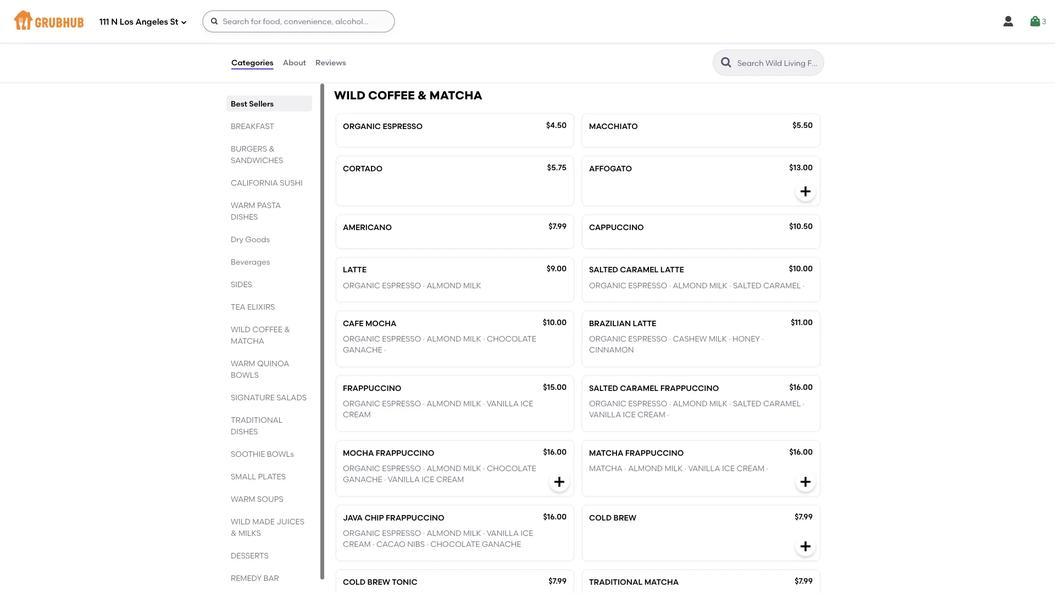 Task type: locate. For each thing, give the bounding box(es) containing it.
oil down tulsi
[[447, 45, 460, 54]]

best sellers tab
[[231, 98, 308, 109]]

espresso inside organic espresso · almond milk · chocolate ganache  · vanilla ice cream
[[382, 464, 421, 474]]

1 vertical spatial cold
[[343, 578, 366, 588]]

svg image
[[181, 19, 187, 26], [553, 476, 566, 489], [799, 476, 813, 489]]

0 horizontal spatial brew
[[368, 578, 390, 588]]

desserts tab
[[231, 550, 308, 562]]

& down tea elixirs tab
[[284, 325, 290, 334]]

milk for organic espresso · almond milk · chocolate ganache ·
[[463, 335, 481, 344]]

1 vertical spatial brew
[[614, 514, 637, 523]]

dishes inside warm pasta dishes
[[231, 212, 258, 222]]

dishes up soothie at left
[[231, 427, 258, 437]]

2 dishes from the top
[[231, 427, 258, 437]]

milk inside organic espresso · almond milk · vanilla ice cream
[[463, 400, 481, 409]]

milks
[[239, 529, 261, 538]]

cream inside organic espresso · almond milk · chocolate ganache  · vanilla ice cream
[[436, 476, 464, 485]]

chocolate
[[487, 335, 537, 344], [487, 464, 537, 474], [431, 540, 480, 550]]

$7.99 for traditional matcha
[[795, 577, 813, 587]]

0 vertical spatial $10.00
[[789, 264, 813, 274]]

Search for food, convenience, alcohol... search field
[[203, 10, 395, 32]]

milk for organic espresso · almond milk
[[463, 281, 481, 290]]

0 horizontal spatial svg image
[[181, 19, 187, 26]]

1 vertical spatial ganache
[[343, 476, 382, 485]]

& up sandwiches
[[269, 144, 275, 153]]

burgers
[[231, 144, 267, 153]]

0 horizontal spatial cold
[[343, 578, 366, 588]]

organic inside organic espresso · almond milk · vanilla ice cream
[[343, 400, 380, 409]]

$10.00
[[789, 264, 813, 274], [543, 318, 567, 327]]

organic espresso · almond milk · chocolate ganache ·
[[343, 335, 537, 355]]

soothie
[[231, 450, 265, 459]]

1 vertical spatial warm
[[231, 359, 255, 368]]

cold for cold brew
[[589, 514, 612, 523]]

latte up organic espresso · almond milk · salted caramel ·
[[661, 266, 684, 275]]

california
[[231, 178, 278, 187]]

espresso for organic espresso · almond milk · vanilla ice cream ·  cacao nibs · chocolate ganache
[[382, 529, 421, 539]]

wild coffee & matcha up organic espresso
[[334, 88, 483, 102]]

salted caramel latte
[[589, 266, 684, 275]]

111
[[100, 17, 109, 27]]

java
[[343, 514, 363, 523]]

ganache inside organic espresso · almond milk · chocolate ganache  · vanilla ice cream
[[343, 476, 382, 485]]

wild for wild made juices & milks "tab" at the bottom left of the page
[[231, 517, 251, 527]]

oil
[[389, 45, 402, 54], [447, 45, 460, 54]]

0 horizontal spatial wild coffee & matcha
[[231, 325, 290, 346]]

organic inside organic espresso · almond milk · vanilla ice cream ·  cacao nibs · chocolate ganache
[[343, 529, 380, 539]]

$4.50
[[546, 121, 567, 130]]

milk inside 'organic espresso · cashew milk · honey · cinnamon'
[[709, 335, 727, 344]]

1 dishes from the top
[[231, 212, 258, 222]]

0 vertical spatial ganache
[[343, 346, 382, 355]]

chocolate inside organic espresso · almond milk · vanilla ice cream ·  cacao nibs · chocolate ganache
[[431, 540, 480, 550]]

warm down california
[[231, 201, 255, 210]]

wild down reviews "button"
[[334, 88, 366, 102]]

1 warm from the top
[[231, 201, 255, 210]]

milk inside organic espresso · almond milk · vanilla ice cream ·  cacao nibs · chocolate ganache
[[463, 529, 481, 539]]

espresso for organic espresso · almond milk · chocolate ganache ·
[[382, 335, 421, 344]]

chocolate inside organic espresso · almond milk · chocolate ganache ·
[[487, 335, 537, 344]]

svg image
[[1002, 15, 1015, 28], [1029, 15, 1042, 28], [210, 17, 219, 26], [553, 45, 566, 58], [799, 185, 813, 199], [799, 541, 813, 554]]

3
[[1042, 17, 1047, 26]]

brew
[[455, 33, 477, 43], [614, 514, 637, 523], [368, 578, 390, 588]]

warm
[[231, 201, 255, 210], [231, 359, 255, 368], [231, 495, 255, 504]]

cold brew
[[589, 514, 637, 523]]

1 horizontal spatial cold
[[589, 514, 612, 523]]

moringa down tulsi
[[407, 45, 445, 54]]

matcha
[[343, 18, 377, 27], [483, 33, 516, 43], [430, 88, 483, 102], [231, 336, 264, 346], [589, 449, 624, 458], [589, 464, 623, 474], [645, 578, 679, 588]]

milk for organic espresso · almond milk · chocolate ganache  · vanilla ice cream
[[463, 464, 481, 474]]

& inside 'burgers & sandwiches'
[[269, 144, 275, 153]]

0 horizontal spatial coffee
[[252, 325, 283, 334]]

desserts
[[231, 551, 269, 561]]

cream inside organic espresso · almond milk · salted caramel · vanilla ice cream ·
[[638, 411, 666, 420]]

bowls
[[267, 450, 294, 459]]

1 horizontal spatial oil
[[447, 45, 460, 54]]

espresso for organic espresso · almond milk · vanilla ice cream
[[382, 400, 421, 409]]

2 vertical spatial warm
[[231, 495, 255, 504]]

dishes
[[231, 212, 258, 222], [231, 427, 258, 437]]

organic espresso · almond milk · vanilla ice cream
[[343, 400, 534, 420]]

organic espresso · almond milk · salted caramel · vanilla ice cream ·
[[589, 400, 805, 420]]

& left milks
[[231, 529, 237, 538]]

breakfast
[[231, 122, 274, 131]]

dishes up dry goods on the top
[[231, 212, 258, 222]]

$16.00
[[790, 383, 813, 392], [543, 448, 567, 457], [790, 448, 813, 457], [543, 513, 567, 522]]

dishes inside traditional dishes
[[231, 427, 258, 437]]

&
[[418, 88, 427, 102], [269, 144, 275, 153], [284, 325, 290, 334], [231, 529, 237, 538]]

warm up the bowls
[[231, 359, 255, 368]]

·
[[343, 33, 345, 43], [388, 33, 390, 43], [479, 33, 481, 43], [518, 33, 520, 43], [403, 45, 405, 54], [462, 45, 464, 54], [423, 281, 425, 290], [669, 281, 671, 290], [730, 281, 732, 290], [803, 281, 805, 290], [423, 335, 425, 344], [483, 335, 485, 344], [669, 335, 671, 344], [729, 335, 731, 344], [762, 335, 764, 344], [384, 346, 386, 355], [423, 400, 425, 409], [483, 400, 485, 409], [669, 400, 671, 409], [730, 400, 732, 409], [803, 400, 805, 409], [668, 411, 669, 420], [423, 464, 425, 474], [483, 464, 485, 474], [625, 464, 627, 474], [685, 464, 687, 474], [767, 464, 769, 474], [384, 476, 386, 485], [423, 529, 425, 539], [483, 529, 485, 539], [373, 540, 375, 550], [427, 540, 429, 550]]

cappuccino
[[589, 223, 644, 232]]

wild up milks
[[231, 517, 251, 527]]

1 vertical spatial dishes
[[231, 427, 258, 437]]

signature
[[231, 393, 275, 402]]

signature salads tab
[[231, 392, 308, 404]]

1 oil from the left
[[389, 45, 402, 54]]

california sushi tab
[[231, 177, 308, 189]]

matcha inside wild coffee & matcha
[[231, 336, 264, 346]]

nibs
[[408, 540, 425, 550]]

wild inside wild made juices & milks
[[231, 517, 251, 527]]

oil down the style on the top
[[389, 45, 402, 54]]

almond inside organic espresso · almond milk · chocolate ganache  · vanilla ice cream
[[427, 464, 462, 474]]

2 horizontal spatial brew
[[614, 514, 637, 523]]

$7.99 for cold brew
[[795, 513, 813, 522]]

1 horizontal spatial $10.00
[[789, 264, 813, 274]]

organic inside organic espresso · almond milk · chocolate ganache ·
[[343, 335, 380, 344]]

coffee inside wild coffee & matcha
[[252, 325, 283, 334]]

0 vertical spatial brew
[[455, 33, 477, 43]]

almond inside organic espresso · almond milk · salted caramel · vanilla ice cream ·
[[673, 400, 708, 409]]

almond for latte
[[427, 281, 462, 290]]

1 vertical spatial coffee
[[252, 325, 283, 334]]

coffee down tea elixirs tab
[[252, 325, 283, 334]]

0 vertical spatial chocolate
[[487, 335, 537, 344]]

wild down the "tea"
[[231, 325, 251, 334]]

traditional for dishes
[[231, 416, 283, 425]]

0 horizontal spatial latte
[[343, 266, 367, 275]]

organic for organic espresso · almond milk · chocolate ganache  · vanilla ice cream
[[343, 464, 380, 474]]

0 vertical spatial warm
[[231, 201, 255, 210]]

& inside wild made juices & milks
[[231, 529, 237, 538]]

$10.00 for organic espresso · almond milk · chocolate ganache ·
[[543, 318, 567, 327]]

milk for organic espresso · almond milk · salted caramel ·
[[710, 281, 728, 290]]

$16.00 for matcha · almond milk · vanilla ice cream ·
[[790, 448, 813, 457]]

dry goods tab
[[231, 234, 308, 245]]

espresso inside 'organic espresso · cashew milk · honey · cinnamon'
[[629, 335, 668, 344]]

0 horizontal spatial oil
[[389, 45, 402, 54]]

ice inside organic espresso · almond milk · vanilla ice cream ·  cacao nibs · chocolate ganache
[[521, 529, 534, 539]]

traditional inside tab
[[231, 416, 283, 425]]

organic inside organic espresso · almond milk · chocolate ganache  · vanilla ice cream
[[343, 464, 380, 474]]

soothie bowls tab
[[231, 449, 308, 460]]

1 horizontal spatial traditional
[[589, 578, 643, 588]]

0 vertical spatial traditional
[[231, 416, 283, 425]]

espresso inside organic espresso · almond milk · salted caramel · vanilla ice cream ·
[[629, 400, 668, 409]]

espresso
[[383, 122, 423, 131], [382, 281, 421, 290], [629, 281, 668, 290], [382, 335, 421, 344], [629, 335, 668, 344], [382, 400, 421, 409], [629, 400, 668, 409], [382, 464, 421, 474], [382, 529, 421, 539]]

warm pasta dishes
[[231, 201, 281, 222]]

beverages tab
[[231, 256, 308, 268]]

0 horizontal spatial $10.00
[[543, 318, 567, 327]]

0 horizontal spatial traditional
[[231, 416, 283, 425]]

1 horizontal spatial brew
[[455, 33, 477, 43]]

$15.00
[[543, 383, 567, 392]]

moringa down the style on the top
[[392, 33, 430, 43]]

bar
[[264, 574, 279, 583]]

& up organic espresso
[[418, 88, 427, 102]]

organic espresso · almond milk · chocolate ganache  · vanilla ice cream
[[343, 464, 537, 485]]

coffee up organic espresso
[[368, 88, 415, 102]]

espresso inside organic espresso · almond milk · vanilla ice cream
[[382, 400, 421, 409]]

elixirs
[[247, 302, 275, 312]]

espresso for organic espresso · almond milk · chocolate ganache  · vanilla ice cream
[[382, 464, 421, 474]]

search icon image
[[720, 56, 733, 69]]

2 vertical spatial chocolate
[[431, 540, 480, 550]]

latte down americano
[[343, 266, 367, 275]]

small plates
[[231, 472, 286, 482]]

milk for organic espresso · almond milk · vanilla ice cream
[[463, 400, 481, 409]]

2 oil from the left
[[447, 45, 460, 54]]

cafe
[[343, 319, 364, 329]]

3 warm from the top
[[231, 495, 255, 504]]

& inside wild coffee & matcha
[[284, 325, 290, 334]]

brazilian
[[589, 319, 631, 329]]

organic for organic espresso · almond milk · salted caramel ·
[[589, 281, 627, 290]]

warm for bowls
[[231, 359, 255, 368]]

0 vertical spatial coffee
[[368, 88, 415, 102]]

tea elixirs
[[231, 302, 275, 312]]

vanilla inside organic espresso · almond milk · salted caramel · vanilla ice cream ·
[[589, 411, 621, 420]]

$7.99 for americano
[[549, 222, 567, 231]]

milk inside organic espresso · almond milk · chocolate ganache ·
[[463, 335, 481, 344]]

frappuccino
[[343, 384, 402, 393], [661, 384, 719, 393], [376, 449, 435, 458], [626, 449, 684, 458], [386, 514, 445, 523]]

organic inside 'organic espresso · cashew milk · honey · cinnamon'
[[589, 335, 627, 344]]

sushi
[[280, 178, 303, 187]]

warm inside warm quinoa bowls
[[231, 359, 255, 368]]

traditional dishes tab
[[231, 415, 308, 438]]

ice
[[521, 400, 534, 409], [623, 411, 636, 420], [722, 464, 735, 474], [422, 476, 435, 485], [521, 529, 534, 539]]

almond inside organic espresso · almond milk · chocolate ganache ·
[[427, 335, 462, 344]]

angeles
[[135, 17, 168, 27]]

2 vertical spatial ganache
[[482, 540, 521, 550]]

svg image for matcha frappuccino
[[799, 476, 813, 489]]

almond inside organic espresso · almond milk · vanilla ice cream ·  cacao nibs · chocolate ganache
[[427, 529, 462, 539]]

organic for organic espresso · cashew milk · honey · cinnamon
[[589, 335, 627, 344]]

ganache for organic espresso · almond milk · chocolate ganache ·
[[343, 346, 382, 355]]

main navigation navigation
[[0, 0, 1056, 43]]

svg image for mocha frappuccino
[[553, 476, 566, 489]]

wild
[[334, 88, 366, 102], [231, 325, 251, 334], [231, 517, 251, 527]]

wild coffee & matcha inside tab
[[231, 325, 290, 346]]

2 horizontal spatial svg image
[[799, 476, 813, 489]]

chocolate inside organic espresso · almond milk · chocolate ganache  · vanilla ice cream
[[487, 464, 537, 474]]

caramel inside organic espresso · almond milk · salted caramel · vanilla ice cream ·
[[764, 400, 801, 409]]

cold brew tonic
[[343, 578, 418, 588]]

cream
[[343, 411, 371, 420], [638, 411, 666, 420], [737, 464, 765, 474], [436, 476, 464, 485], [343, 540, 371, 550]]

1 horizontal spatial coffee
[[368, 88, 415, 102]]

$7.99
[[549, 222, 567, 231], [795, 513, 813, 522], [549, 577, 567, 587], [795, 577, 813, 587]]

warm soups
[[231, 495, 284, 504]]

mocha
[[366, 319, 397, 329], [343, 449, 374, 458]]

$5.75
[[548, 163, 567, 172]]

organic for organic espresso · almond milk · vanilla ice cream
[[343, 400, 380, 409]]

brazilian latte
[[589, 319, 657, 329]]

ganache for organic espresso · almond milk · chocolate ganache  · vanilla ice cream
[[343, 476, 382, 485]]

$10.00 down $10.50
[[789, 264, 813, 274]]

organic for organic espresso · almond milk
[[343, 281, 380, 290]]

salted
[[589, 266, 619, 275], [733, 281, 762, 290], [589, 384, 619, 393], [733, 400, 762, 409]]

wild coffee & matcha
[[334, 88, 483, 102], [231, 325, 290, 346]]

warm down small
[[231, 495, 255, 504]]

1 vertical spatial $10.00
[[543, 318, 567, 327]]

1 horizontal spatial latte
[[633, 319, 657, 329]]

latte right brazilian
[[633, 319, 657, 329]]

organic inside organic espresso · almond milk · salted caramel · vanilla ice cream ·
[[589, 400, 627, 409]]

espresso inside organic espresso · almond milk · vanilla ice cream ·  cacao nibs · chocolate ganache
[[382, 529, 421, 539]]

0 vertical spatial dishes
[[231, 212, 258, 222]]

$10.00 for organic espresso · almond milk · salted caramel ·
[[789, 264, 813, 274]]

almond
[[427, 281, 462, 290], [673, 281, 708, 290], [427, 335, 462, 344], [427, 400, 462, 409], [673, 400, 708, 409], [427, 464, 462, 474], [628, 464, 663, 474], [427, 529, 462, 539]]

coffee
[[368, 88, 415, 102], [252, 325, 283, 334]]

organic
[[343, 122, 381, 131], [343, 281, 380, 290], [589, 281, 627, 290], [343, 335, 380, 344], [589, 335, 627, 344], [343, 400, 380, 409], [589, 400, 627, 409], [343, 464, 380, 474], [343, 529, 380, 539]]

americano
[[343, 223, 392, 232]]

vanilla
[[487, 400, 519, 409], [589, 411, 621, 420], [689, 464, 721, 474], [388, 476, 420, 485], [487, 529, 519, 539]]

0 vertical spatial cold
[[589, 514, 612, 523]]

los
[[120, 17, 134, 27]]

$10.00 down $9.00
[[543, 318, 567, 327]]

wild coffee & matcha down elixirs
[[231, 325, 290, 346]]

chocolate for organic espresso · almond milk · chocolate ganache  · vanilla ice cream
[[487, 464, 537, 474]]

ganache inside organic espresso · almond milk · chocolate ganache ·
[[343, 346, 382, 355]]

matcha style
[[343, 18, 402, 27]]

milk inside organic espresso · almond milk · salted caramel · vanilla ice cream ·
[[710, 400, 728, 409]]

1 vertical spatial traditional
[[589, 578, 643, 588]]

wild for wild coffee & matcha tab on the left bottom of page
[[231, 325, 251, 334]]

almond inside organic espresso · almond milk · vanilla ice cream
[[427, 400, 462, 409]]

1 horizontal spatial wild coffee & matcha
[[334, 88, 483, 102]]

warm inside warm pasta dishes
[[231, 201, 255, 210]]

dry goods
[[231, 235, 270, 244]]

1 horizontal spatial svg image
[[553, 476, 566, 489]]

1 vertical spatial chocolate
[[487, 464, 537, 474]]

1 vertical spatial wild coffee & matcha
[[231, 325, 290, 346]]

categories
[[231, 58, 274, 67]]

wild inside tab
[[231, 325, 251, 334]]

empower
[[347, 33, 387, 43]]

1 vertical spatial wild
[[231, 325, 251, 334]]

milk inside organic espresso · almond milk · chocolate ganache  · vanilla ice cream
[[463, 464, 481, 474]]

ganache
[[343, 346, 382, 355], [343, 476, 382, 485], [482, 540, 521, 550]]

2 warm from the top
[[231, 359, 255, 368]]

2 vertical spatial wild
[[231, 517, 251, 527]]

espresso inside organic espresso · almond milk · chocolate ganache ·
[[382, 335, 421, 344]]

2 vertical spatial brew
[[368, 578, 390, 588]]

organic for organic espresso · almond milk · vanilla ice cream ·  cacao nibs · chocolate ganache
[[343, 529, 380, 539]]

sides
[[231, 280, 252, 289]]



Task type: describe. For each thing, give the bounding box(es) containing it.
wild made juices & milks tab
[[231, 516, 308, 539]]

milk for organic espresso · cashew milk · honey · cinnamon
[[709, 335, 727, 344]]

salted inside organic espresso · almond milk · salted caramel · vanilla ice cream ·
[[733, 400, 762, 409]]

0 vertical spatial mocha
[[366, 319, 397, 329]]

macchiato
[[589, 122, 638, 131]]

small
[[231, 472, 256, 482]]

almond for salted caramel latte
[[673, 281, 708, 290]]

st
[[170, 17, 178, 27]]

organic for organic espresso · almond milk · chocolate ganache ·
[[343, 335, 380, 344]]

$10.50
[[790, 222, 813, 231]]

sugar
[[493, 45, 520, 54]]

almond for salted caramel frappuccino
[[673, 400, 708, 409]]

honey
[[733, 335, 760, 344]]

traditional for matcha
[[589, 578, 643, 588]]

$7.99 for cold brew tonic
[[549, 577, 567, 587]]

$9.00
[[547, 264, 567, 274]]

warm quinoa bowls
[[231, 359, 289, 380]]

burgers & sandwiches tab
[[231, 143, 308, 166]]

beverages
[[231, 257, 270, 267]]

traditional matcha
[[589, 578, 679, 588]]

reviews
[[316, 58, 346, 67]]

almond for java chip frappuccino
[[427, 529, 462, 539]]

ice inside organic espresso · almond milk · salted caramel · vanilla ice cream ·
[[623, 411, 636, 420]]

svg image inside main navigation navigation
[[181, 19, 187, 26]]

almond for cafe mocha
[[427, 335, 462, 344]]

best
[[231, 99, 247, 108]]

ganache inside organic espresso · almond milk · vanilla ice cream ·  cacao nibs · chocolate ganache
[[482, 540, 521, 550]]

milk for organic espresso · almond milk · salted caramel · vanilla ice cream ·
[[710, 400, 728, 409]]

small plates tab
[[231, 471, 308, 483]]

warm for dishes
[[231, 201, 255, 210]]

juices
[[277, 517, 305, 527]]

· empower ·   moringa tulsi brew · matcha · spearmint oil · moringa oil · coco sugar
[[343, 33, 520, 54]]

3 button
[[1029, 12, 1047, 31]]

cinnamon
[[589, 346, 634, 355]]

java chip frappuccino
[[343, 514, 445, 523]]

cream inside organic espresso · almond milk · vanilla ice cream
[[343, 411, 371, 420]]

mocha frappuccino
[[343, 449, 435, 458]]

tea
[[231, 302, 246, 312]]

0 vertical spatial moringa
[[392, 33, 430, 43]]

tulsi
[[432, 33, 453, 43]]

2 horizontal spatial latte
[[661, 266, 684, 275]]

vanilla inside organic espresso · almond milk · vanilla ice cream
[[487, 400, 519, 409]]

tonic
[[392, 578, 418, 588]]

espresso for organic espresso · cashew milk · honey · cinnamon
[[629, 335, 668, 344]]

best sellers
[[231, 99, 274, 108]]

traditional dishes
[[231, 416, 283, 437]]

svg image inside 3 button
[[1029, 15, 1042, 28]]

made
[[252, 517, 275, 527]]

remedy
[[231, 574, 262, 583]]

espresso for organic espresso · almond milk · salted caramel · vanilla ice cream ·
[[629, 400, 668, 409]]

almond for mocha frappuccino
[[427, 464, 462, 474]]

categories button
[[231, 43, 274, 82]]

cashew
[[673, 335, 707, 344]]

tea elixirs tab
[[231, 301, 308, 313]]

chip
[[365, 514, 384, 523]]

sides tab
[[231, 279, 308, 290]]

warm quinoa bowls tab
[[231, 358, 308, 381]]

sandwiches
[[231, 156, 283, 165]]

organic espresso · cashew milk · honey · cinnamon
[[589, 335, 764, 355]]

organic espresso · almond milk
[[343, 281, 481, 290]]

espresso for organic espresso
[[383, 122, 423, 131]]

about
[[283, 58, 306, 67]]

wild made juices & milks
[[231, 517, 305, 538]]

sellers
[[249, 99, 274, 108]]

matcha · almond milk · vanilla ice cream ·
[[589, 464, 769, 474]]

brew for cold brew
[[614, 514, 637, 523]]

signature salads
[[231, 393, 307, 402]]

cafe mocha
[[343, 319, 397, 329]]

111 n los angeles st
[[100, 17, 178, 27]]

bowls
[[231, 371, 259, 380]]

pasta
[[257, 201, 281, 210]]

espresso for organic espresso · almond milk
[[382, 281, 421, 290]]

quinoa
[[257, 359, 289, 368]]

organic for organic espresso · almond milk · salted caramel · vanilla ice cream ·
[[589, 400, 627, 409]]

vanilla inside organic espresso · almond milk · chocolate ganache  · vanilla ice cream
[[388, 476, 420, 485]]

matcha inside "· empower ·   moringa tulsi brew · matcha · spearmint oil · moringa oil · coco sugar"
[[483, 33, 516, 43]]

salads
[[277, 393, 307, 402]]

matcha frappuccino
[[589, 449, 684, 458]]

remedy bar tab
[[231, 573, 308, 584]]

soups
[[257, 495, 284, 504]]

style
[[379, 18, 402, 27]]

soothie bowls
[[231, 450, 294, 459]]

remedy bar
[[231, 574, 279, 583]]

reviews button
[[315, 43, 347, 82]]

spearmint
[[343, 45, 387, 54]]

cream inside organic espresso · almond milk · vanilla ice cream ·  cacao nibs · chocolate ganache
[[343, 540, 371, 550]]

california sushi
[[231, 178, 303, 187]]

Search Wild Living Foods search field
[[737, 58, 821, 68]]

organic for organic espresso
[[343, 122, 381, 131]]

almond for frappuccino
[[427, 400, 462, 409]]

1 vertical spatial moringa
[[407, 45, 445, 54]]

warm soups tab
[[231, 494, 308, 505]]

espresso for organic espresso · almond milk · salted caramel ·
[[629, 281, 668, 290]]

$11.00
[[791, 318, 813, 327]]

cortado
[[343, 164, 383, 174]]

affogato
[[589, 164, 632, 174]]

dry
[[231, 235, 244, 244]]

salted caramel frappuccino
[[589, 384, 719, 393]]

0 vertical spatial wild coffee & matcha
[[334, 88, 483, 102]]

cacao
[[377, 540, 406, 550]]

ice inside organic espresso · almond milk · vanilla ice cream
[[521, 400, 534, 409]]

brew inside "· empower ·   moringa tulsi brew · matcha · spearmint oil · moringa oil · coco sugar"
[[455, 33, 477, 43]]

coco
[[465, 45, 491, 54]]

$16.00 for organic espresso · almond milk · chocolate ganache  · vanilla ice cream
[[543, 448, 567, 457]]

burgers & sandwiches
[[231, 144, 283, 165]]

ice inside organic espresso · almond milk · chocolate ganache  · vanilla ice cream
[[422, 476, 435, 485]]

warm pasta dishes tab
[[231, 200, 308, 223]]

about button
[[282, 43, 307, 82]]

vanilla inside organic espresso · almond milk · vanilla ice cream ·  cacao nibs · chocolate ganache
[[487, 529, 519, 539]]

organic espresso · almond milk · vanilla ice cream ·  cacao nibs · chocolate ganache
[[343, 529, 534, 550]]

0 vertical spatial wild
[[334, 88, 366, 102]]

$16.00 for organic espresso · almond milk · salted caramel · vanilla ice cream ·
[[790, 383, 813, 392]]

$16.00 for organic espresso · almond milk · vanilla ice cream ·  cacao nibs · chocolate ganache
[[543, 513, 567, 522]]

warm inside tab
[[231, 495, 255, 504]]

n
[[111, 17, 118, 27]]

breakfast tab
[[231, 120, 308, 132]]

1 vertical spatial mocha
[[343, 449, 374, 458]]

chocolate for organic espresso · almond milk · chocolate ganache ·
[[487, 335, 537, 344]]

wild coffee & matcha tab
[[231, 324, 308, 347]]

milk for organic espresso · almond milk · vanilla ice cream ·  cacao nibs · chocolate ganache
[[463, 529, 481, 539]]

organic espresso
[[343, 122, 423, 131]]

goods
[[245, 235, 270, 244]]

$13.00
[[790, 163, 813, 172]]

brew for cold brew tonic
[[368, 578, 390, 588]]

cold for cold brew tonic
[[343, 578, 366, 588]]



Task type: vqa. For each thing, say whether or not it's contained in the screenshot.


